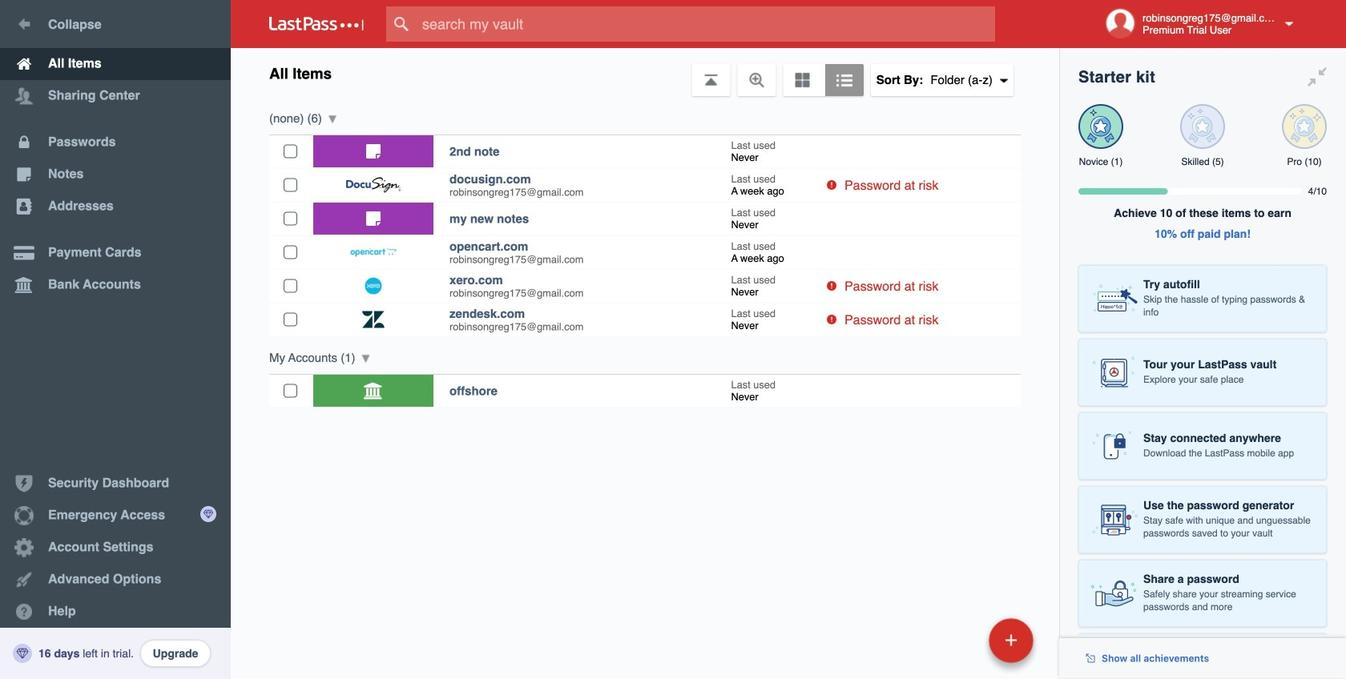 Task type: describe. For each thing, give the bounding box(es) containing it.
lastpass image
[[269, 17, 364, 31]]

search my vault text field
[[386, 6, 1027, 42]]

new item navigation
[[879, 614, 1044, 680]]



Task type: locate. For each thing, give the bounding box(es) containing it.
new item element
[[879, 618, 1040, 664]]

main navigation navigation
[[0, 0, 231, 680]]

Search search field
[[386, 6, 1027, 42]]

vault options navigation
[[231, 48, 1060, 96]]



